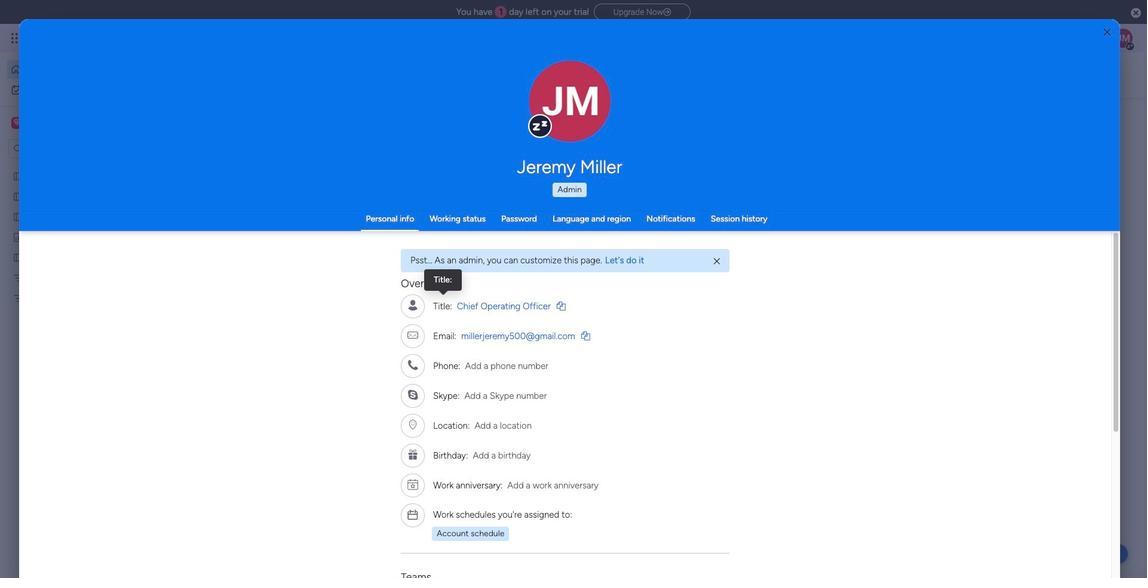 Task type: describe. For each thing, give the bounding box(es) containing it.
select product image
[[11, 32, 23, 44]]

component image for remove from favorites icon
[[401, 261, 412, 272]]

1 vertical spatial copied! image
[[581, 332, 590, 341]]

public board image
[[13, 252, 24, 263]]

quick search results list box
[[221, 136, 892, 294]]

close image
[[1104, 28, 1111, 37]]

shareable board image
[[13, 170, 24, 182]]

2 vertical spatial option
[[0, 165, 152, 168]]

0 vertical spatial copied! image
[[557, 302, 566, 311]]

1 workspace image from the left
[[11, 117, 23, 130]]

0 vertical spatial option
[[7, 60, 145, 79]]

component image
[[733, 261, 744, 272]]

jeremy miller image
[[1114, 29, 1133, 48]]

shareable board image
[[401, 242, 415, 255]]

1 vertical spatial option
[[7, 80, 145, 99]]



Task type: locate. For each thing, give the bounding box(es) containing it.
2 component image from the left
[[567, 261, 578, 272]]

public board image
[[13, 191, 24, 202], [13, 211, 24, 222], [567, 242, 581, 255], [733, 242, 747, 255]]

public board image right remove from favorites icon
[[567, 242, 581, 255]]

workspace selection element
[[11, 116, 100, 131]]

1 horizontal spatial component image
[[567, 261, 578, 272]]

1 component image from the left
[[401, 261, 412, 272]]

public board image up component image
[[733, 242, 747, 255]]

public board image down shareable board image
[[13, 191, 24, 202]]

public dashboard image
[[13, 231, 24, 243]]

option
[[7, 60, 145, 79], [7, 80, 145, 99], [0, 165, 152, 168]]

add to favorites image
[[693, 242, 705, 254]]

component image
[[401, 261, 412, 272], [567, 261, 578, 272]]

component image for add to favorites image
[[567, 261, 578, 272]]

0 horizontal spatial copied! image
[[557, 302, 566, 311]]

remove from favorites image
[[527, 242, 539, 254]]

public board image up public dashboard image in the top left of the page
[[13, 211, 24, 222]]

dapulse close image
[[1131, 7, 1141, 19]]

workspace image
[[11, 117, 23, 130], [13, 117, 21, 130]]

workspace image
[[575, 468, 603, 497]]

2 workspace image from the left
[[13, 117, 21, 130]]

dapulse rightstroke image
[[663, 8, 671, 17]]

copied! image
[[557, 302, 566, 311], [581, 332, 590, 341]]

Search in workspace field
[[25, 142, 100, 156]]

list box
[[0, 163, 152, 469]]

dapulse x slim image
[[714, 256, 720, 267]]

0 horizontal spatial component image
[[401, 261, 412, 272]]

1 horizontal spatial copied! image
[[581, 332, 590, 341]]



Task type: vqa. For each thing, say whether or not it's contained in the screenshot.
Search image
no



